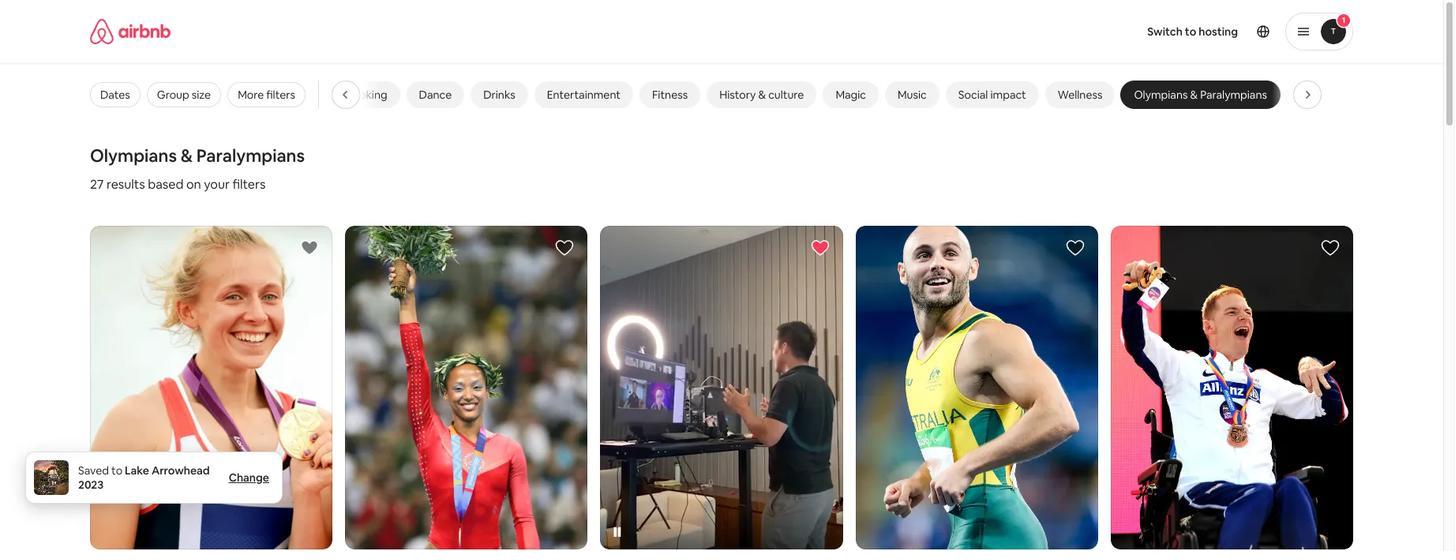 Task type: vqa. For each thing, say whether or not it's contained in the screenshot.
based
yes



Task type: locate. For each thing, give the bounding box(es) containing it.
olympians
[[1134, 88, 1188, 102], [90, 144, 177, 167]]

1 horizontal spatial paralympians
[[1200, 88, 1267, 102]]

& left culture
[[758, 88, 766, 102]]

to
[[1185, 24, 1196, 39], [111, 463, 122, 478]]

saved
[[78, 463, 109, 478]]

1 horizontal spatial save this experience image
[[555, 238, 574, 257]]

filters
[[266, 88, 295, 102], [232, 176, 266, 193]]

1 vertical spatial olympians & paralympians
[[90, 144, 305, 167]]

switch to hosting
[[1147, 24, 1238, 39]]

paralympians
[[1200, 88, 1267, 102], [196, 144, 305, 167]]

1 horizontal spatial to
[[1185, 24, 1196, 39]]

olympians down switch
[[1134, 88, 1188, 102]]

2 horizontal spatial save this experience image
[[1066, 238, 1085, 257]]

drinks button
[[471, 81, 528, 108]]

change button
[[229, 471, 269, 485]]

cooking button
[[332, 81, 400, 108]]

to inside profile element
[[1185, 24, 1196, 39]]

olympians & paralympians up on
[[90, 144, 305, 167]]

paralympians up your
[[196, 144, 305, 167]]

entertainment button
[[534, 81, 633, 108]]

0 horizontal spatial paralympians
[[196, 144, 305, 167]]

1 horizontal spatial olympians & paralympians
[[1134, 88, 1267, 102]]

on
[[186, 176, 201, 193]]

drinks element
[[483, 88, 515, 102]]

filters right 'more'
[[266, 88, 295, 102]]

& inside button
[[758, 88, 766, 102]]

0 horizontal spatial to
[[111, 463, 122, 478]]

filters right your
[[232, 176, 266, 193]]

entertainment
[[547, 88, 620, 102]]

for
[[1350, 88, 1364, 102]]

olympians & paralympians
[[1134, 88, 1267, 102], [90, 144, 305, 167]]

to left lake
[[111, 463, 122, 478]]

entertainment element
[[547, 88, 620, 102]]

0 vertical spatial paralympians
[[1200, 88, 1267, 102]]

& inside 'button'
[[1190, 88, 1198, 102]]

0 vertical spatial to
[[1185, 24, 1196, 39]]

to for switch
[[1185, 24, 1196, 39]]

music button
[[885, 81, 939, 108]]

0 horizontal spatial olympians
[[90, 144, 177, 167]]

dance button
[[406, 81, 464, 108]]

social impact element
[[958, 88, 1026, 102]]

paralympians inside 'button'
[[1200, 88, 1267, 102]]

1 horizontal spatial filters
[[266, 88, 295, 102]]

0 vertical spatial olympians
[[1134, 88, 1188, 102]]

magic button
[[823, 81, 879, 108]]

1 vertical spatial to
[[111, 463, 122, 478]]

&
[[758, 88, 766, 102], [1190, 88, 1198, 102], [181, 144, 193, 167]]

& for "olympians & paralympians" "element"
[[1190, 88, 1198, 102]]

save this experience image
[[300, 238, 319, 257], [555, 238, 574, 257], [1066, 238, 1085, 257]]

olympians & paralympians down the switch to hosting
[[1134, 88, 1267, 102]]

history
[[719, 88, 756, 102]]

arrowhead
[[151, 463, 210, 478]]

change
[[229, 471, 269, 485]]

1 vertical spatial paralympians
[[196, 144, 305, 167]]

olympians up results
[[90, 144, 177, 167]]

accessibility
[[1367, 88, 1428, 102]]

1
[[1342, 15, 1346, 25]]

0 horizontal spatial save this experience image
[[300, 238, 319, 257]]

to for saved
[[111, 463, 122, 478]]

group size
[[157, 88, 211, 102]]

& up on
[[181, 144, 193, 167]]

designed
[[1299, 88, 1347, 102]]

wellness element
[[1058, 88, 1102, 102]]

designed for accessibility button
[[1286, 81, 1441, 108]]

0 vertical spatial olympians & paralympians
[[1134, 88, 1267, 102]]

lake arrowhead 2023
[[78, 463, 210, 492]]

saved to
[[78, 463, 122, 478]]

more filters button
[[227, 82, 305, 107]]

paralympians down hosting
[[1200, 88, 1267, 102]]

2 save this experience image from the left
[[555, 238, 574, 257]]

magic element
[[836, 88, 866, 102]]

switch to hosting link
[[1138, 15, 1247, 48]]

size
[[192, 88, 211, 102]]

1 vertical spatial olympians
[[90, 144, 177, 167]]

music
[[898, 88, 927, 102]]

27 results based on your filters
[[90, 176, 266, 193]]

2 horizontal spatial &
[[1190, 88, 1198, 102]]

2023
[[78, 478, 104, 492]]

1 horizontal spatial olympians
[[1134, 88, 1188, 102]]

social impact
[[958, 88, 1026, 102]]

group size button
[[147, 82, 221, 107]]

27
[[90, 176, 104, 193]]

your
[[204, 176, 230, 193]]

0 vertical spatial filters
[[266, 88, 295, 102]]

olympians & paralympians element
[[1134, 88, 1267, 102]]

history & culture element
[[719, 88, 804, 102]]

to right switch
[[1185, 24, 1196, 39]]

cooking
[[345, 88, 387, 102]]

music element
[[898, 88, 927, 102]]

1 vertical spatial filters
[[232, 176, 266, 193]]

drinks
[[483, 88, 515, 102]]

1 horizontal spatial &
[[758, 88, 766, 102]]

& down the switch to hosting
[[1190, 88, 1198, 102]]

impact
[[990, 88, 1026, 102]]



Task type: describe. For each thing, give the bounding box(es) containing it.
filters inside button
[[266, 88, 295, 102]]

save this experience image
[[1321, 238, 1340, 257]]

1 save this experience image from the left
[[300, 238, 319, 257]]

history & culture
[[719, 88, 804, 102]]

fitness
[[652, 88, 688, 102]]

dates
[[100, 88, 130, 102]]

group
[[157, 88, 189, 102]]

social
[[958, 88, 988, 102]]

culture
[[768, 88, 804, 102]]

& for history & culture element
[[758, 88, 766, 102]]

history & culture button
[[707, 81, 817, 108]]

designed for accessibility element
[[1299, 88, 1428, 102]]

results
[[107, 176, 145, 193]]

dates button
[[90, 82, 140, 107]]

profile element
[[859, 0, 1353, 63]]

dance element
[[419, 88, 452, 102]]

0 horizontal spatial &
[[181, 144, 193, 167]]

unsave this experience image
[[811, 238, 829, 257]]

olympians inside 'button'
[[1134, 88, 1188, 102]]

3 save this experience image from the left
[[1066, 238, 1085, 257]]

wellness
[[1058, 88, 1102, 102]]

cooking element
[[345, 88, 387, 102]]

olympians & paralympians inside 'button'
[[1134, 88, 1267, 102]]

lake
[[125, 463, 149, 478]]

dance
[[419, 88, 452, 102]]

0 horizontal spatial filters
[[232, 176, 266, 193]]

1 button
[[1285, 13, 1353, 51]]

0 horizontal spatial olympians & paralympians
[[90, 144, 305, 167]]

fitness button
[[639, 81, 700, 108]]

olympians & paralympians button
[[1121, 81, 1280, 108]]

based
[[148, 176, 183, 193]]

social impact button
[[946, 81, 1039, 108]]

wellness button
[[1045, 81, 1115, 108]]

switch
[[1147, 24, 1183, 39]]

designed for accessibility
[[1299, 88, 1428, 102]]

more
[[238, 88, 264, 102]]

hosting
[[1199, 24, 1238, 39]]

fitness element
[[652, 88, 688, 102]]

magic
[[836, 88, 866, 102]]

more filters
[[238, 88, 295, 102]]



